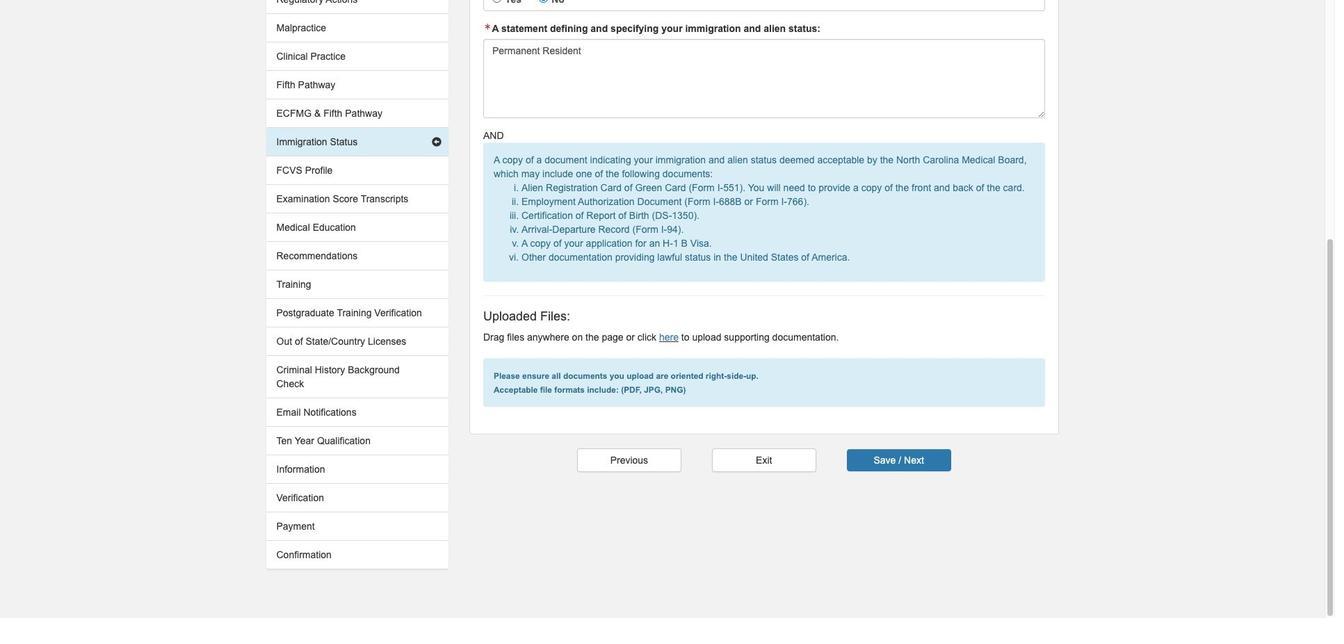 Task type: locate. For each thing, give the bounding box(es) containing it.
circle arrow left image
[[432, 137, 442, 147]]

None text field
[[484, 39, 1045, 118]]

None submit
[[847, 450, 952, 472]]

None button
[[577, 449, 682, 473], [712, 449, 817, 473], [577, 449, 682, 473], [712, 449, 817, 473]]

required image
[[484, 23, 492, 30]]

None radio
[[493, 0, 502, 2]]

None radio
[[539, 0, 548, 2]]



Task type: vqa. For each thing, say whether or not it's contained in the screenshot.
middle fw icon
no



